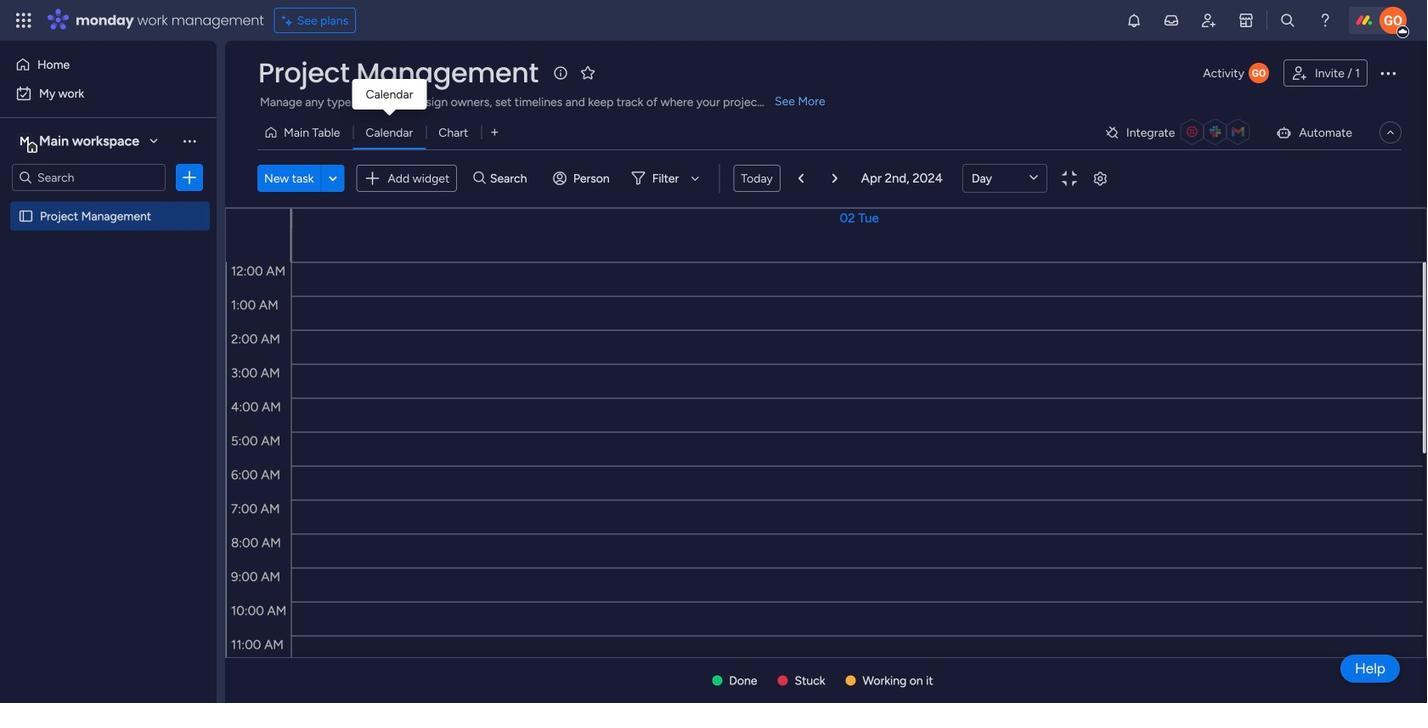 Task type: locate. For each thing, give the bounding box(es) containing it.
select product image
[[15, 12, 32, 29]]

notifications image
[[1126, 12, 1143, 29]]

board activity image
[[1249, 63, 1270, 83]]

0 vertical spatial option
[[10, 51, 207, 78]]

list box
[[0, 198, 217, 460]]

search everything image
[[1280, 12, 1297, 29]]

0 vertical spatial options image
[[1379, 63, 1399, 83]]

options image
[[1379, 63, 1399, 83], [181, 169, 198, 186]]

None field
[[254, 55, 543, 91]]

0 horizontal spatial options image
[[181, 169, 198, 186]]

monday marketplace image
[[1238, 12, 1255, 29]]

options image down the workspace options image
[[181, 169, 198, 186]]

options image down gary orlando image
[[1379, 63, 1399, 83]]

workspace options image
[[181, 132, 198, 149]]

1 vertical spatial option
[[10, 80, 207, 107]]

1 vertical spatial options image
[[181, 169, 198, 186]]

invite members image
[[1201, 12, 1218, 29]]

help image
[[1317, 12, 1334, 29]]

option
[[10, 51, 207, 78], [10, 80, 207, 107], [0, 201, 217, 204]]

collapse board header image
[[1385, 126, 1398, 139]]

workspace image
[[16, 132, 33, 150]]



Task type: describe. For each thing, give the bounding box(es) containing it.
angle down image
[[329, 172, 337, 185]]

gary orlando image
[[1380, 7, 1407, 34]]

list arrow image
[[833, 173, 838, 184]]

update feed image
[[1164, 12, 1181, 29]]

v2 search image
[[474, 169, 486, 188]]

see plans image
[[282, 11, 297, 30]]

list arrow image
[[799, 173, 804, 184]]

add to favorites image
[[580, 64, 597, 81]]

public board image
[[18, 208, 34, 224]]

arrow down image
[[685, 168, 706, 189]]

1 horizontal spatial options image
[[1379, 63, 1399, 83]]

Search in workspace field
[[36, 168, 142, 187]]

workspace selection element
[[16, 131, 142, 153]]

add view image
[[491, 126, 498, 139]]

2 vertical spatial option
[[0, 201, 217, 204]]

show board description image
[[551, 65, 571, 82]]

Search field
[[486, 167, 537, 190]]



